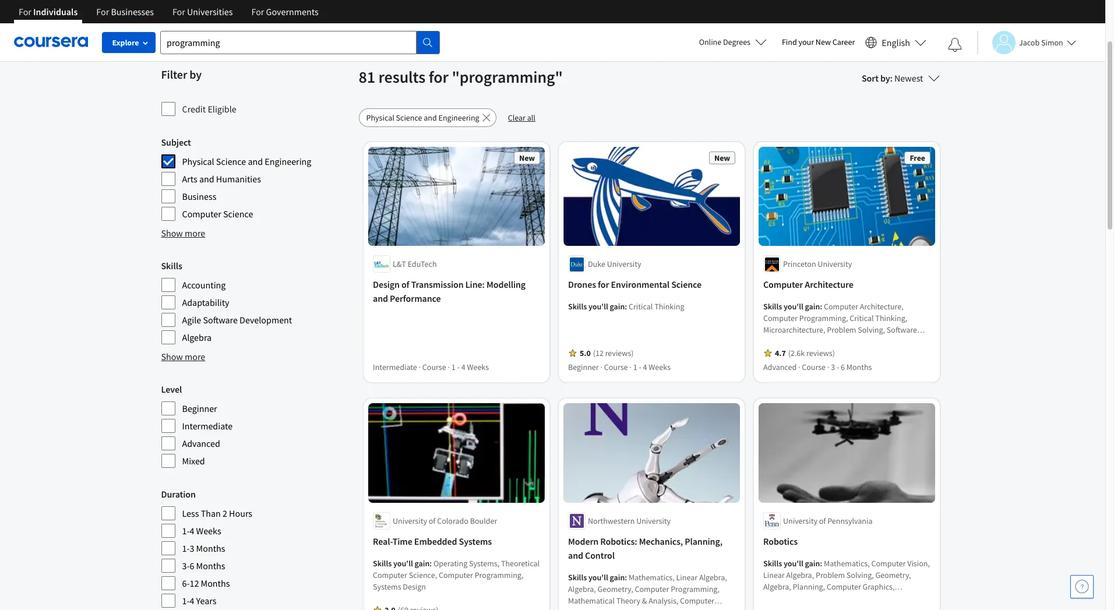 Task type: locate. For each thing, give the bounding box(es) containing it.
computer down princeton
[[763, 279, 803, 291]]

2 course from the left
[[604, 362, 628, 373]]

(12
[[593, 348, 604, 359]]

skills inside group
[[161, 260, 182, 272]]

for left universities
[[173, 6, 185, 17]]

3 down software-
[[831, 362, 835, 373]]

intermediate · course · 1 - 4 weeks
[[373, 362, 489, 373]]

time
[[392, 536, 412, 547]]

edutech
[[408, 259, 437, 270]]

2 horizontal spatial course
[[802, 362, 826, 373]]

1 horizontal spatial of
[[429, 516, 435, 526]]

explore
[[112, 37, 139, 48]]

2 horizontal spatial weeks
[[649, 362, 671, 373]]

0 vertical spatial architecture,
[[860, 302, 904, 312]]

1 horizontal spatial intermediate
[[373, 362, 417, 373]]

1 vertical spatial show
[[161, 351, 183, 363]]

intermediate for intermediate · course · 1 - 4 weeks
[[373, 362, 417, 373]]

0 horizontal spatial 6
[[190, 560, 194, 572]]

of left 'pennsylvania'
[[819, 516, 826, 526]]

and left performance
[[373, 293, 388, 305]]

design inside operating systems, theoretical computer science, computer programming, systems design
[[403, 582, 426, 592]]

1 vertical spatial more
[[185, 351, 205, 363]]

engineering
[[439, 113, 480, 123], [265, 156, 312, 167], [856, 348, 897, 359]]

0 horizontal spatial design
[[373, 279, 400, 291]]

theoretical
[[501, 558, 540, 569]]

university of colorado boulder
[[393, 516, 497, 526]]

2 horizontal spatial new
[[816, 37, 831, 47]]

0 horizontal spatial 1
[[451, 362, 455, 373]]

and inside the design of transmission line: modelling and performance
[[373, 293, 388, 305]]

0 horizontal spatial advanced
[[182, 438, 220, 449]]

you'll for robotics
[[784, 558, 803, 569]]

0 horizontal spatial new
[[519, 153, 535, 163]]

show down business
[[161, 227, 183, 239]]

engineering inside computer architecture, computer programming, critical thinking, microarchitecture, problem solving, software architecture, software-defined networking, system software, software engineering
[[856, 348, 897, 359]]

physical science and engineering button
[[359, 108, 496, 127]]

computer architecture
[[763, 279, 854, 291]]

1 horizontal spatial weeks
[[467, 362, 489, 373]]

0 vertical spatial design
[[373, 279, 400, 291]]

all
[[527, 113, 536, 123]]

1- down 6- at left bottom
[[182, 595, 190, 607]]

programming, inside operating systems, theoretical computer science, computer programming, systems design
[[475, 570, 523, 581]]

design inside the design of transmission line: modelling and performance
[[373, 279, 400, 291]]

months up years
[[201, 578, 230, 589]]

0 horizontal spatial weeks
[[196, 525, 221, 537]]

gain for modern robotics:  mechanics, planning, and control
[[610, 572, 625, 583]]

0 vertical spatial engineering
[[439, 113, 480, 123]]

level group
[[161, 382, 352, 469]]

engineering inside button
[[439, 113, 480, 123]]

advanced up mixed
[[182, 438, 220, 449]]

1 vertical spatial systems
[[373, 582, 401, 592]]

1 horizontal spatial programming,
[[799, 313, 848, 324]]

systems down real-
[[373, 582, 401, 592]]

2 - from the left
[[639, 362, 641, 373]]

1 more from the top
[[185, 227, 205, 239]]

find your new career link
[[776, 35, 861, 50]]

computer down business
[[182, 208, 221, 220]]

modelling
[[486, 279, 526, 291]]

of up performance
[[401, 279, 409, 291]]

1 vertical spatial physical
[[182, 156, 214, 167]]

solving,
[[858, 325, 885, 335]]

design
[[373, 279, 400, 291], [403, 582, 426, 592]]

1- for 1-4 weeks
[[182, 525, 190, 537]]

clear all
[[508, 113, 536, 123]]

and right 'arts'
[[199, 173, 214, 185]]

of for colorado
[[429, 516, 435, 526]]

for right the drones
[[598, 279, 609, 291]]

2 horizontal spatial software
[[887, 325, 917, 335]]

1 vertical spatial programming,
[[475, 570, 523, 581]]

level
[[161, 384, 182, 395]]

0 horizontal spatial intermediate
[[182, 420, 233, 432]]

81 results for "programming"
[[359, 66, 563, 87]]

coursera image
[[14, 33, 88, 51]]

business
[[182, 191, 216, 202]]

1 horizontal spatial course
[[604, 362, 628, 373]]

weeks
[[467, 362, 489, 373], [649, 362, 671, 373], [196, 525, 221, 537]]

skills up 'accounting'
[[161, 260, 182, 272]]

drones for environmental science link
[[568, 278, 735, 292]]

university up mechanics,
[[636, 516, 671, 526]]

university up architecture
[[818, 259, 852, 270]]

you'll down control at the bottom right of the page
[[588, 572, 608, 583]]

software down software-
[[824, 348, 854, 359]]

gain
[[610, 302, 625, 312], [805, 302, 820, 312], [414, 558, 430, 569], [805, 558, 820, 569], [610, 572, 625, 583]]

5 · from the left
[[798, 362, 800, 373]]

defined
[[842, 337, 868, 347]]

0 vertical spatial more
[[185, 227, 205, 239]]

3 - from the left
[[837, 362, 839, 373]]

physical up 'arts'
[[182, 156, 214, 167]]

0 vertical spatial physical science and engineering
[[366, 113, 480, 123]]

0 vertical spatial beginner
[[568, 362, 599, 373]]

clear
[[508, 113, 526, 123]]

thinking,
[[875, 313, 907, 324]]

beginner
[[568, 362, 599, 373], [182, 403, 217, 414]]

1 horizontal spatial 1
[[633, 362, 637, 373]]

for individuals
[[19, 6, 78, 17]]

months down the defined
[[847, 362, 872, 373]]

critical for programming,
[[850, 313, 874, 324]]

2 horizontal spatial of
[[819, 516, 826, 526]]

1 horizontal spatial engineering
[[439, 113, 480, 123]]

of up 'real-time embedded systems'
[[429, 516, 435, 526]]

1 horizontal spatial reviews)
[[806, 348, 835, 359]]

0 horizontal spatial physical science and engineering
[[182, 156, 312, 167]]

0 horizontal spatial critical
[[629, 302, 653, 312]]

transmission
[[411, 279, 463, 291]]

2 show from the top
[[161, 351, 183, 363]]

1 vertical spatial physical science and engineering
[[182, 156, 312, 167]]

2 reviews) from the left
[[806, 348, 835, 359]]

for
[[429, 66, 449, 87], [598, 279, 609, 291]]

beginner down 5.0
[[568, 362, 599, 373]]

software down "thinking,"
[[887, 325, 917, 335]]

2 · from the left
[[448, 362, 450, 373]]

you'll
[[588, 302, 608, 312], [784, 302, 803, 312], [393, 558, 413, 569], [784, 558, 803, 569], [588, 572, 608, 583]]

physical science and engineering down results
[[366, 113, 480, 123]]

design of transmission line: modelling and performance
[[373, 279, 526, 305]]

0 vertical spatial for
[[429, 66, 449, 87]]

programming, down systems,
[[475, 570, 523, 581]]

6
[[841, 362, 845, 373], [190, 560, 194, 572]]

of inside the design of transmission line: modelling and performance
[[401, 279, 409, 291]]

1 vertical spatial 3
[[190, 543, 194, 554]]

1 vertical spatial show more button
[[161, 350, 205, 364]]

show more down the algebra at left
[[161, 351, 205, 363]]

0 vertical spatial advanced
[[763, 362, 797, 373]]

science
[[396, 113, 422, 123], [216, 156, 246, 167], [223, 208, 253, 220], [671, 279, 702, 291]]

more for computer science
[[185, 227, 205, 239]]

0 vertical spatial 6
[[841, 362, 845, 373]]

show down the algebra at left
[[161, 351, 183, 363]]

jacob simon
[[1020, 37, 1064, 48]]

systems,
[[469, 558, 499, 569]]

science down humanities
[[223, 208, 253, 220]]

for for governments
[[252, 6, 264, 17]]

2 for from the left
[[96, 6, 109, 17]]

you'll up microarchitecture,
[[784, 302, 803, 312]]

show more
[[161, 227, 205, 239], [161, 351, 205, 363]]

3 1- from the top
[[182, 595, 190, 607]]

months up the 3-6 months
[[196, 543, 225, 554]]

2 show more button from the top
[[161, 350, 205, 364]]

weeks for intermediate · course · 1 - 4 weeks
[[467, 362, 489, 373]]

0 horizontal spatial beginner
[[182, 403, 217, 414]]

1 vertical spatial 1-
[[182, 543, 190, 554]]

0 vertical spatial 1-
[[182, 525, 190, 537]]

science down results
[[396, 113, 422, 123]]

1 horizontal spatial critical
[[850, 313, 874, 324]]

2 horizontal spatial -
[[837, 362, 839, 373]]

university up robotics
[[783, 516, 818, 526]]

0 horizontal spatial programming,
[[475, 570, 523, 581]]

weeks for beginner · course · 1 - 4 weeks
[[649, 362, 671, 373]]

1 course from the left
[[422, 362, 446, 373]]

by right sort
[[881, 72, 890, 84]]

1 vertical spatial advanced
[[182, 438, 220, 449]]

modern
[[568, 536, 598, 547]]

for governments
[[252, 6, 319, 17]]

intermediate
[[373, 362, 417, 373], [182, 420, 233, 432]]

0 vertical spatial physical
[[366, 113, 394, 123]]

governments
[[266, 6, 319, 17]]

arts and humanities
[[182, 173, 261, 185]]

beginner up mixed
[[182, 403, 217, 414]]

you'll down robotics
[[784, 558, 803, 569]]

systems down boulder
[[459, 536, 492, 547]]

show more button for algebra
[[161, 350, 205, 364]]

: up science,
[[430, 558, 432, 569]]

: down modern robotics:  mechanics, planning, and control
[[625, 572, 627, 583]]

skills you'll gain : down time
[[373, 558, 433, 569]]

0 horizontal spatial 3
[[190, 543, 194, 554]]

programming, inside computer architecture, computer programming, critical thinking, microarchitecture, problem solving, software architecture, software-defined networking, system software, software engineering
[[799, 313, 848, 324]]

2
[[223, 508, 227, 519]]

3
[[831, 362, 835, 373], [190, 543, 194, 554]]

skills you'll gain :
[[763, 302, 824, 312], [373, 558, 433, 569], [763, 558, 824, 569], [568, 572, 629, 583]]

0 horizontal spatial by
[[190, 67, 202, 82]]

None search field
[[160, 31, 440, 54]]

architecture, up 4.7
[[763, 337, 807, 347]]

modern robotics:  mechanics, planning, and control
[[568, 536, 723, 561]]

1 horizontal spatial design
[[403, 582, 426, 592]]

for for businesses
[[96, 6, 109, 17]]

1 show more button from the top
[[161, 226, 205, 240]]

0 vertical spatial 3
[[831, 362, 835, 373]]

2 vertical spatial engineering
[[856, 348, 897, 359]]

1 horizontal spatial physical science and engineering
[[366, 113, 480, 123]]

science,
[[409, 570, 437, 581]]

1 for from the left
[[19, 6, 31, 17]]

planning,
[[685, 536, 723, 547]]

2 show more from the top
[[161, 351, 205, 363]]

and down results
[[424, 113, 437, 123]]

university
[[607, 259, 641, 270], [818, 259, 852, 270], [393, 516, 427, 526], [636, 516, 671, 526], [783, 516, 818, 526]]

design down science,
[[403, 582, 426, 592]]

you'll for drones for environmental science
[[588, 302, 608, 312]]

reviews) up beginner · course · 1 - 4 weeks
[[605, 348, 634, 359]]

1 1- from the top
[[182, 525, 190, 537]]

by for sort
[[881, 72, 890, 84]]

0 horizontal spatial course
[[422, 362, 446, 373]]

1 vertical spatial engineering
[[265, 156, 312, 167]]

0 vertical spatial intermediate
[[373, 362, 417, 373]]

0 vertical spatial show
[[161, 227, 183, 239]]

1 1 from the left
[[451, 362, 455, 373]]

1 horizontal spatial beginner
[[568, 362, 599, 373]]

2 1- from the top
[[182, 543, 190, 554]]

0 horizontal spatial engineering
[[265, 156, 312, 167]]

0 vertical spatial show more button
[[161, 226, 205, 240]]

performance
[[390, 293, 441, 305]]

university up drones for environmental science
[[607, 259, 641, 270]]

1 reviews) from the left
[[605, 348, 634, 359]]

: down drones for environmental science
[[625, 302, 627, 312]]

for right results
[[429, 66, 449, 87]]

subject group
[[161, 135, 352, 222]]

1 horizontal spatial by
[[881, 72, 890, 84]]

intermediate inside level group
[[182, 420, 233, 432]]

computer inside 'link'
[[763, 279, 803, 291]]

show more button
[[161, 226, 205, 240], [161, 350, 205, 364]]

2 vertical spatial 1-
[[182, 595, 190, 607]]

6 · from the left
[[827, 362, 829, 373]]

systems inside operating systems, theoretical computer science, computer programming, systems design
[[373, 582, 401, 592]]

0 horizontal spatial for
[[429, 66, 449, 87]]

1 vertical spatial 6
[[190, 560, 194, 572]]

show more button down computer science on the left
[[161, 226, 205, 240]]

1 horizontal spatial new
[[714, 153, 730, 163]]

of
[[401, 279, 409, 291], [429, 516, 435, 526], [819, 516, 826, 526]]

and
[[424, 113, 437, 123], [248, 156, 263, 167], [199, 173, 214, 185], [373, 293, 388, 305], [568, 550, 583, 561]]

you'll down the drones
[[588, 302, 608, 312]]

university for drones
[[607, 259, 641, 270]]

gain down drones for environmental science
[[610, 302, 625, 312]]

1 horizontal spatial for
[[598, 279, 609, 291]]

0 horizontal spatial of
[[401, 279, 409, 291]]

gain down control at the bottom right of the page
[[610, 572, 625, 583]]

design down the l&t
[[373, 279, 400, 291]]

3 course from the left
[[802, 362, 826, 373]]

skills up microarchitecture,
[[763, 302, 782, 312]]

gain for robotics
[[805, 558, 820, 569]]

course
[[422, 362, 446, 373], [604, 362, 628, 373], [802, 362, 826, 373]]

programming,
[[799, 313, 848, 324], [475, 570, 523, 581]]

1 vertical spatial critical
[[850, 313, 874, 324]]

arts
[[182, 173, 197, 185]]

jacob
[[1020, 37, 1040, 48]]

credit eligible
[[182, 103, 236, 115]]

show more down computer science on the left
[[161, 227, 205, 239]]

: down architecture
[[820, 302, 822, 312]]

for left individuals
[[19, 6, 31, 17]]

skills
[[161, 260, 182, 272], [568, 302, 587, 312], [763, 302, 782, 312], [373, 558, 392, 569], [763, 558, 782, 569], [568, 572, 587, 583]]

2 1 from the left
[[633, 362, 637, 373]]

0 vertical spatial systems
[[459, 536, 492, 547]]

1 vertical spatial show more
[[161, 351, 205, 363]]

by right filter at the left top
[[190, 67, 202, 82]]

0 horizontal spatial systems
[[373, 582, 401, 592]]

3 up 3-
[[190, 543, 194, 554]]

advanced inside level group
[[182, 438, 220, 449]]

0 vertical spatial critical
[[629, 302, 653, 312]]

1 horizontal spatial advanced
[[763, 362, 797, 373]]

software down adaptability
[[203, 314, 238, 326]]

0 horizontal spatial software
[[203, 314, 238, 326]]

physical science and engineering up humanities
[[182, 156, 312, 167]]

robotics:
[[600, 536, 637, 547]]

4 for from the left
[[252, 6, 264, 17]]

critical inside computer architecture, computer programming, critical thinking, microarchitecture, problem solving, software architecture, software-defined networking, system software, software engineering
[[850, 313, 874, 324]]

intermediate for intermediate
[[182, 420, 233, 432]]

architecture, up "thinking,"
[[860, 302, 904, 312]]

0 horizontal spatial reviews)
[[605, 348, 634, 359]]

6 up 12
[[190, 560, 194, 572]]

1- down less
[[182, 525, 190, 537]]

1 horizontal spatial 3
[[831, 362, 835, 373]]

engineering inside "subject" group
[[265, 156, 312, 167]]

show more for algebra
[[161, 351, 205, 363]]

boulder
[[470, 516, 497, 526]]

for left governments
[[252, 6, 264, 17]]

1 horizontal spatial physical
[[366, 113, 394, 123]]

1 vertical spatial beginner
[[182, 403, 217, 414]]

months for 6-12 months
[[201, 578, 230, 589]]

more down the algebra at left
[[185, 351, 205, 363]]

university for computer
[[818, 259, 852, 270]]

1-4 years
[[182, 595, 217, 607]]

0 vertical spatial show more
[[161, 227, 205, 239]]

duke
[[588, 259, 605, 270]]

critical up solving,
[[850, 313, 874, 324]]

6 down the defined
[[841, 362, 845, 373]]

(2.6k
[[788, 348, 805, 359]]

0 vertical spatial programming,
[[799, 313, 848, 324]]

2 more from the top
[[185, 351, 205, 363]]

1 show from the top
[[161, 227, 183, 239]]

beginner inside level group
[[182, 403, 217, 414]]

critical down environmental
[[629, 302, 653, 312]]

more for algebra
[[185, 351, 205, 363]]

6-
[[182, 578, 190, 589]]

for left businesses in the top of the page
[[96, 6, 109, 17]]

0 horizontal spatial physical
[[182, 156, 214, 167]]

show more button for computer science
[[161, 226, 205, 240]]

"programming"
[[452, 66, 563, 87]]

gain down robotics link
[[805, 558, 820, 569]]

simon
[[1042, 37, 1064, 48]]

university for modern
[[636, 516, 671, 526]]

and down modern
[[568, 550, 583, 561]]

1 vertical spatial intermediate
[[182, 420, 233, 432]]

1 show more from the top
[[161, 227, 205, 239]]

1 vertical spatial design
[[403, 582, 426, 592]]

: left newest at the top right
[[890, 72, 893, 84]]

4.7 (2.6k reviews)
[[775, 348, 835, 359]]

skills you'll gain : down robotics
[[763, 558, 824, 569]]

physical down the 81
[[366, 113, 394, 123]]

0 horizontal spatial -
[[457, 362, 460, 373]]

computer architecture link
[[763, 278, 931, 292]]

programming, up "problem"
[[799, 313, 848, 324]]

months
[[847, 362, 872, 373], [196, 543, 225, 554], [196, 560, 225, 572], [201, 578, 230, 589]]

1 - from the left
[[457, 362, 460, 373]]

you'll down time
[[393, 558, 413, 569]]

reviews) down software-
[[806, 348, 835, 359]]

3 for from the left
[[173, 6, 185, 17]]

more down computer science on the left
[[185, 227, 205, 239]]

show more button down the algebra at left
[[161, 350, 205, 364]]

skills you'll gain : up microarchitecture,
[[763, 302, 824, 312]]

1 vertical spatial architecture,
[[763, 337, 807, 347]]

advanced down 4.7
[[763, 362, 797, 373]]

1 vertical spatial for
[[598, 279, 609, 291]]

1 horizontal spatial systems
[[459, 536, 492, 547]]

months up '6-12 months'
[[196, 560, 225, 572]]

1 horizontal spatial -
[[639, 362, 641, 373]]

1- up 3-
[[182, 543, 190, 554]]

of for pennsylvania
[[819, 516, 826, 526]]

show
[[161, 227, 183, 239], [161, 351, 183, 363]]

humanities
[[216, 173, 261, 185]]

5.0
[[580, 348, 591, 359]]

2 horizontal spatial engineering
[[856, 348, 897, 359]]

clear all button
[[501, 108, 543, 127]]

development
[[240, 314, 292, 326]]

3-
[[182, 560, 190, 572]]

reviews) for architecture
[[806, 348, 835, 359]]

physical inside button
[[366, 113, 394, 123]]



Task type: vqa. For each thing, say whether or not it's contained in the screenshot.
Data within the MASTER OF APPLIED DATA SCIENCE UNIVERSITY OF MICHIGAN
no



Task type: describe. For each thing, give the bounding box(es) containing it.
computer inside "subject" group
[[182, 208, 221, 220]]

and up humanities
[[248, 156, 263, 167]]

physical science and engineering inside "subject" group
[[182, 156, 312, 167]]

operating systems, theoretical computer science, computer programming, systems design
[[373, 558, 540, 592]]

skills down real-
[[373, 558, 392, 569]]

science up humanities
[[216, 156, 246, 167]]

software-
[[809, 337, 842, 347]]

university up time
[[393, 516, 427, 526]]

1- for 1-3 months
[[182, 543, 190, 554]]

show notifications image
[[948, 38, 962, 52]]

science inside button
[[396, 113, 422, 123]]

advanced for advanced · course · 3 - 6 months
[[763, 362, 797, 373]]

online degrees
[[699, 37, 751, 47]]

course for computer architecture
[[802, 362, 826, 373]]

businesses
[[111, 6, 154, 17]]

computer up microarchitecture,
[[763, 313, 798, 324]]

free
[[910, 153, 925, 163]]

6 inside duration group
[[190, 560, 194, 572]]

gain up science,
[[414, 558, 430, 569]]

weeks inside duration group
[[196, 525, 221, 537]]

help center image
[[1075, 580, 1089, 594]]

filter by
[[161, 67, 202, 82]]

- for computer architecture
[[837, 362, 839, 373]]

1- for 1-4 years
[[182, 595, 190, 607]]

months for 1-3 months
[[196, 543, 225, 554]]

new for design of transmission line: modelling and performance
[[519, 153, 535, 163]]

5.0 (12 reviews)
[[580, 348, 634, 359]]

1 horizontal spatial architecture,
[[860, 302, 904, 312]]

duke university
[[588, 259, 641, 270]]

colorado
[[437, 516, 468, 526]]

advanced · course · 3 - 6 months
[[763, 362, 872, 373]]

results
[[379, 66, 426, 87]]

northwestern university
[[588, 516, 671, 526]]

4.7
[[775, 348, 786, 359]]

subject
[[161, 136, 191, 148]]

duration group
[[161, 487, 352, 609]]

years
[[196, 595, 217, 607]]

computer down operating
[[439, 570, 473, 581]]

computer left science,
[[373, 570, 407, 581]]

computer down computer architecture 'link'
[[824, 302, 858, 312]]

1-4 weeks
[[182, 525, 221, 537]]

problem
[[827, 325, 856, 335]]

algebra
[[182, 332, 212, 343]]

critical for :
[[629, 302, 653, 312]]

beginner · course · 1 - 4 weeks
[[568, 362, 671, 373]]

less than 2 hours
[[182, 508, 252, 519]]

sort
[[862, 72, 879, 84]]

less
[[182, 508, 199, 519]]

for businesses
[[96, 6, 154, 17]]

find your new career
[[782, 37, 855, 47]]

online degrees button
[[690, 29, 776, 55]]

1 horizontal spatial 6
[[841, 362, 845, 373]]

by for filter
[[190, 67, 202, 82]]

1 horizontal spatial software
[[824, 348, 854, 359]]

microarchitecture,
[[763, 325, 825, 335]]

physical inside "subject" group
[[182, 156, 214, 167]]

skills you'll gain : down control at the bottom right of the page
[[568, 572, 629, 583]]

show for computer science
[[161, 227, 183, 239]]

individuals
[[33, 6, 78, 17]]

line:
[[465, 279, 485, 291]]

than
[[201, 508, 221, 519]]

skills down control at the bottom right of the page
[[568, 572, 587, 583]]

1 for beginner · course · 1 - 4 weeks
[[633, 362, 637, 373]]

princeton university
[[783, 259, 852, 270]]

eligible
[[208, 103, 236, 115]]

online
[[699, 37, 722, 47]]

science up "thinking"
[[671, 279, 702, 291]]

1 · from the left
[[419, 362, 421, 373]]

filter
[[161, 67, 187, 82]]

for for individuals
[[19, 6, 31, 17]]

jacob simon button
[[978, 31, 1077, 54]]

software inside skills group
[[203, 314, 238, 326]]

reviews) for for
[[605, 348, 634, 359]]

advanced for advanced
[[182, 438, 220, 449]]

81
[[359, 66, 375, 87]]

beginner for beginner
[[182, 403, 217, 414]]

3-6 months
[[182, 560, 225, 572]]

career
[[833, 37, 855, 47]]

thinking
[[654, 302, 684, 312]]

months for 3-6 months
[[196, 560, 225, 572]]

design of transmission line: modelling and performance link
[[373, 278, 540, 306]]

What do you want to learn? text field
[[160, 31, 417, 54]]

beginner for beginner · course · 1 - 4 weeks
[[568, 362, 599, 373]]

and inside modern robotics:  mechanics, planning, and control
[[568, 550, 583, 561]]

university of pennsylvania
[[783, 516, 873, 526]]

3 inside duration group
[[190, 543, 194, 554]]

english
[[882, 36, 911, 48]]

modern robotics:  mechanics, planning, and control link
[[568, 534, 735, 562]]

newest
[[895, 72, 924, 84]]

6-12 months
[[182, 578, 230, 589]]

robotics
[[763, 536, 798, 547]]

show for algebra
[[161, 351, 183, 363]]

skills group
[[161, 259, 352, 345]]

and inside button
[[424, 113, 437, 123]]

1-3 months
[[182, 543, 225, 554]]

mechanics,
[[639, 536, 683, 547]]

control
[[585, 550, 615, 561]]

real-
[[373, 536, 392, 547]]

find
[[782, 37, 797, 47]]

l&t edutech
[[393, 259, 437, 270]]

show more for computer science
[[161, 227, 205, 239]]

computer science
[[182, 208, 253, 220]]

accounting
[[182, 279, 226, 291]]

skills down robotics
[[763, 558, 782, 569]]

drones for environmental science
[[568, 279, 702, 291]]

duration
[[161, 488, 196, 500]]

physical science and engineering inside button
[[366, 113, 480, 123]]

of for transmission
[[401, 279, 409, 291]]

you'll for modern robotics:  mechanics, planning, and control
[[588, 572, 608, 583]]

0 horizontal spatial architecture,
[[763, 337, 807, 347]]

computer architecture, computer programming, critical thinking, microarchitecture, problem solving, software architecture, software-defined networking, system software, software engineering
[[763, 302, 917, 359]]

for for universities
[[173, 6, 185, 17]]

drones
[[568, 279, 596, 291]]

degrees
[[723, 37, 751, 47]]

skills you'll gain : critical thinking
[[568, 302, 684, 312]]

gain down computer architecture
[[805, 302, 820, 312]]

gain for drones for environmental science
[[610, 302, 625, 312]]

4 · from the left
[[629, 362, 631, 373]]

agile
[[182, 314, 201, 326]]

new for drones for environmental science
[[714, 153, 730, 163]]

architecture
[[805, 279, 854, 291]]

environmental
[[611, 279, 670, 291]]

real-time embedded systems
[[373, 536, 492, 547]]

3 · from the left
[[600, 362, 602, 373]]

northwestern
[[588, 516, 635, 526]]

- for drones for environmental science
[[639, 362, 641, 373]]

princeton
[[783, 259, 816, 270]]

hours
[[229, 508, 252, 519]]

12
[[190, 578, 199, 589]]

course for drones for environmental science
[[604, 362, 628, 373]]

skills down the drones
[[568, 302, 587, 312]]

1 for intermediate · course · 1 - 4 weeks
[[451, 362, 455, 373]]

: down robotics link
[[820, 558, 822, 569]]

adaptability
[[182, 297, 229, 308]]

banner navigation
[[9, 0, 328, 32]]



